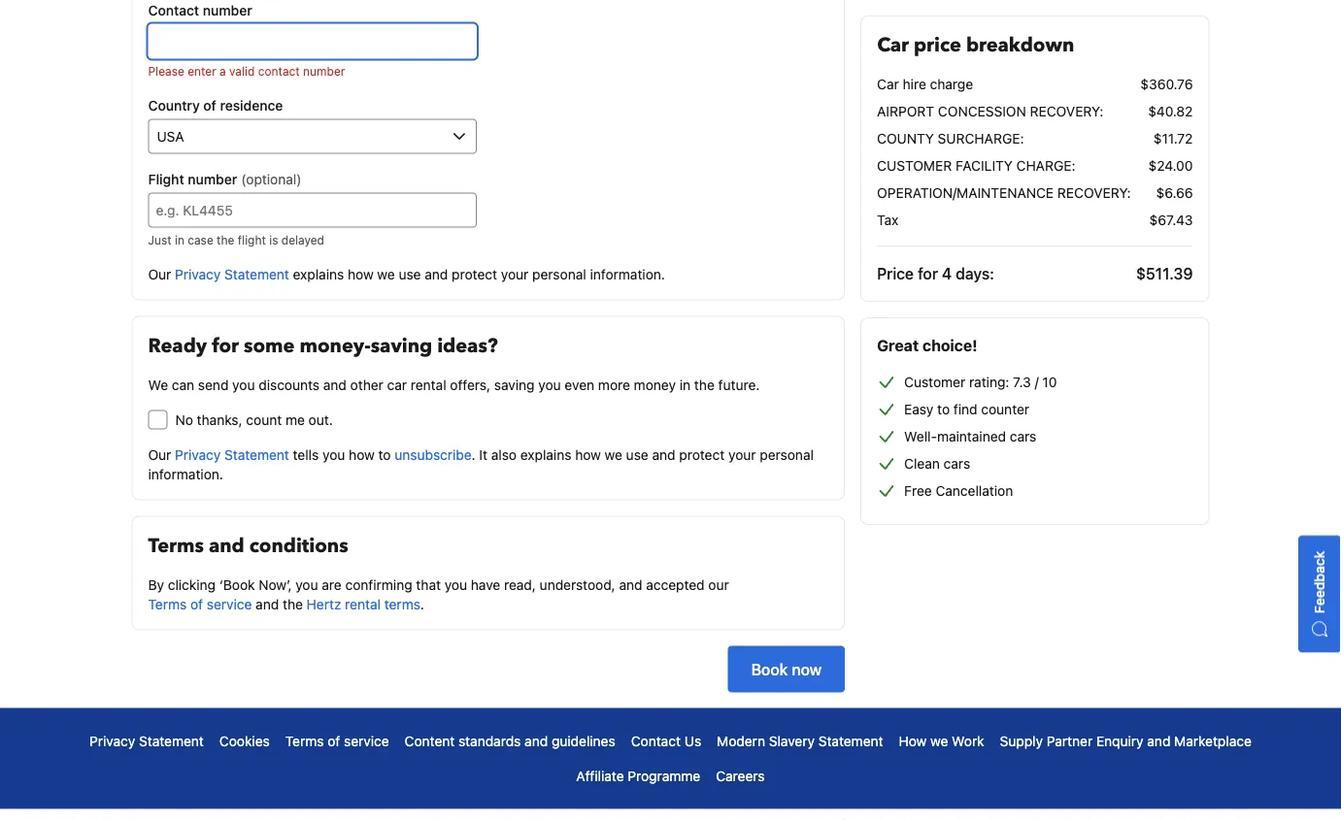 Task type: describe. For each thing, give the bounding box(es) containing it.
terms of service link
[[285, 732, 389, 751]]

how for statement
[[348, 266, 374, 282]]

charge:
[[1017, 158, 1076, 174]]

valid
[[229, 64, 255, 78]]

price
[[914, 32, 962, 59]]

flight number (optional)
[[148, 171, 302, 187]]

how we work link
[[899, 732, 985, 751]]

protect for . it also explains how we use and protect your personal information.
[[679, 447, 725, 463]]

feedback
[[1312, 551, 1328, 614]]

country
[[148, 97, 200, 113]]

$360.76
[[1141, 76, 1193, 92]]

residence
[[220, 97, 283, 113]]

rating:
[[970, 375, 1010, 391]]

explains for statement
[[293, 266, 344, 282]]

supply partner enquiry and marketplace link
[[1000, 732, 1252, 751]]

careers link
[[716, 767, 765, 786]]

and left other
[[323, 377, 347, 393]]

$40.82
[[1149, 103, 1193, 119]]

0 vertical spatial saving
[[371, 333, 432, 359]]

careers
[[716, 768, 765, 784]]

e.g. KL4455 text field
[[148, 193, 477, 228]]

we for statement
[[377, 266, 395, 282]]

you right that
[[445, 577, 467, 593]]

can
[[172, 377, 194, 393]]

1 horizontal spatial cars
[[1010, 429, 1037, 445]]

and up ideas?
[[425, 266, 448, 282]]

country of residence
[[148, 97, 283, 113]]

customer facility charge:
[[877, 158, 1076, 174]]

terms of service button
[[148, 595, 252, 614]]

other
[[350, 377, 384, 393]]

rental inside by clicking 'book now', you are confirming that you have read, understood, and accepted our terms of service and the hertz rental terms .
[[345, 596, 381, 612]]

. inside by clicking 'book now', you are confirming that you have read, understood, and accepted our terms of service and the hertz rental terms .
[[421, 596, 424, 612]]

terms of service
[[285, 733, 389, 749]]

no
[[175, 412, 193, 428]]

$67.43
[[1150, 212, 1193, 228]]

number inside alert
[[303, 64, 345, 78]]

statement for modern slavery statement
[[819, 733, 884, 749]]

1 vertical spatial service
[[344, 733, 389, 749]]

well-maintained cars
[[905, 429, 1037, 445]]

and inside . it also explains how we use and protect your personal information.
[[652, 447, 676, 463]]

1 horizontal spatial saving
[[494, 377, 535, 393]]

customer
[[905, 375, 966, 391]]

please
[[148, 64, 184, 78]]

content
[[405, 733, 455, 749]]

county
[[877, 131, 934, 147]]

our privacy statement explains how we use and protect your personal information.
[[148, 266, 665, 282]]

customer
[[877, 158, 952, 174]]

offers,
[[450, 377, 491, 393]]

also
[[491, 447, 517, 463]]

our for our privacy statement explains how we use and protect your personal information.
[[148, 266, 171, 282]]

affiliate
[[576, 768, 624, 784]]

1 vertical spatial in
[[680, 377, 691, 393]]

and right standards
[[525, 733, 548, 749]]

ready for some money-saving ideas?
[[148, 333, 498, 359]]

of for country
[[203, 97, 216, 113]]

$511.39
[[1137, 265, 1193, 283]]

supply
[[1000, 733, 1043, 749]]

accepted
[[646, 577, 705, 593]]

the inside by clicking 'book now', you are confirming that you have read, understood, and accepted our terms of service and the hertz rental terms .
[[283, 596, 303, 612]]

now
[[792, 660, 822, 679]]

please enter a valid contact number alert
[[148, 62, 477, 80]]

use for also
[[626, 447, 649, 463]]

thanks,
[[197, 412, 243, 428]]

and down now', at the left bottom
[[256, 596, 279, 612]]

you right send
[[232, 377, 255, 393]]

contact us link
[[631, 732, 702, 751]]

content standards and guidelines
[[405, 733, 616, 749]]

tax
[[877, 212, 899, 228]]

contact for contact us
[[631, 733, 681, 749]]

in inside 'just in case the flight is delayed' alert
[[175, 233, 184, 247]]

partner
[[1047, 733, 1093, 749]]

modern
[[717, 733, 766, 749]]

and up 'book
[[209, 533, 245, 559]]

privacy for our privacy statement explains how we use and protect your personal information.
[[175, 266, 221, 282]]

marketplace
[[1175, 733, 1252, 749]]

terms for terms of service
[[285, 733, 324, 749]]

price for 4 days:
[[877, 265, 995, 283]]

terms for terms and conditions
[[148, 533, 204, 559]]

contact
[[258, 64, 300, 78]]

price
[[877, 265, 914, 283]]

it
[[479, 447, 488, 463]]

information. for our privacy statement explains how we use and protect your personal information.
[[590, 266, 665, 282]]

footer containing privacy statement
[[0, 709, 1342, 821]]

we for also
[[605, 447, 623, 463]]

contact number
[[148, 2, 252, 18]]

statement left cookies
[[139, 733, 204, 749]]

easy
[[905, 402, 934, 418]]

days:
[[956, 265, 995, 283]]

programme
[[628, 768, 701, 784]]

you right tells
[[323, 447, 345, 463]]

2 vertical spatial privacy
[[90, 733, 135, 749]]

$24.00
[[1149, 158, 1193, 174]]

send
[[198, 377, 229, 393]]

tells
[[293, 447, 319, 463]]

discounts
[[259, 377, 320, 393]]

privacy statement button for explains how we use and protect your personal information.
[[175, 265, 289, 284]]

operation/maintenance
[[877, 185, 1054, 201]]

use for statement
[[399, 266, 421, 282]]

unsubscribe link
[[395, 447, 472, 463]]

car hire charge
[[877, 76, 974, 92]]

clicking
[[168, 577, 216, 593]]

by
[[148, 577, 164, 593]]

privacy for our privacy statement tells you how to unsubscribe
[[175, 447, 221, 463]]

we can send you discounts and other car rental offers, saving you even more money in the future.
[[148, 377, 760, 393]]

is
[[269, 233, 278, 247]]

case
[[188, 233, 213, 247]]

flight
[[238, 233, 266, 247]]

you left even
[[538, 377, 561, 393]]

find
[[954, 402, 978, 418]]

personal for . it also explains how we use and protect your personal information.
[[760, 447, 814, 463]]

feedback button
[[1299, 536, 1342, 653]]

cookies button
[[219, 732, 270, 751]]

number for contact number
[[203, 2, 252, 18]]

are
[[322, 577, 342, 593]]

your for . it also explains how we use and protect your personal information.
[[729, 447, 756, 463]]

for for 4
[[918, 265, 938, 283]]

delayed
[[282, 233, 324, 247]]

7.3
[[1013, 375, 1031, 391]]



Task type: locate. For each thing, give the bounding box(es) containing it.
that
[[416, 577, 441, 593]]

for left 4
[[918, 265, 938, 283]]

more
[[598, 377, 630, 393]]

how inside . it also explains how we use and protect your personal information.
[[575, 447, 601, 463]]

just in case the flight is delayed
[[148, 233, 324, 247]]

0 horizontal spatial for
[[212, 333, 239, 359]]

how right tells
[[349, 447, 375, 463]]

1 vertical spatial rental
[[345, 596, 381, 612]]

1 vertical spatial our
[[148, 447, 171, 463]]

conditions
[[249, 533, 348, 559]]

0 vertical spatial recovery:
[[1030, 103, 1104, 119]]

1 vertical spatial protect
[[679, 447, 725, 463]]

personal inside . it also explains how we use and protect your personal information.
[[760, 447, 814, 463]]

1 vertical spatial we
[[605, 447, 623, 463]]

statement down no thanks, count me out. in the left of the page
[[224, 447, 289, 463]]

1 horizontal spatial information.
[[590, 266, 665, 282]]

to left unsubscribe
[[378, 447, 391, 463]]

10
[[1043, 375, 1057, 391]]

0 vertical spatial protect
[[452, 266, 497, 282]]

0 horizontal spatial your
[[501, 266, 529, 282]]

money-
[[300, 333, 371, 359]]

2 vertical spatial number
[[188, 171, 237, 187]]

our down we
[[148, 447, 171, 463]]

1 horizontal spatial use
[[626, 447, 649, 463]]

recovery: up charge:
[[1030, 103, 1104, 119]]

saving
[[371, 333, 432, 359], [494, 377, 535, 393]]

clean
[[905, 456, 940, 472]]

of for terms
[[328, 733, 340, 749]]

0 horizontal spatial we
[[377, 266, 395, 282]]

information. inside . it also explains how we use and protect your personal information.
[[148, 466, 223, 482]]

0 horizontal spatial use
[[399, 266, 421, 282]]

and right the enquiry
[[1148, 733, 1171, 749]]

how for also
[[575, 447, 601, 463]]

1 vertical spatial saving
[[494, 377, 535, 393]]

car up hire in the right top of the page
[[877, 32, 909, 59]]

contact for contact number
[[148, 2, 199, 18]]

airport concession recovery:
[[877, 103, 1104, 119]]

choice!
[[923, 337, 978, 355]]

1 horizontal spatial in
[[680, 377, 691, 393]]

(optional)
[[241, 171, 302, 187]]

we down more
[[605, 447, 623, 463]]

2 privacy statement button from the top
[[175, 445, 289, 465]]

privacy statement link
[[90, 732, 204, 751]]

hertz
[[307, 596, 341, 612]]

1 vertical spatial privacy statement button
[[175, 445, 289, 465]]

1 horizontal spatial for
[[918, 265, 938, 283]]

clean cars
[[905, 456, 971, 472]]

1 vertical spatial privacy
[[175, 447, 221, 463]]

the down now', at the left bottom
[[283, 596, 303, 612]]

number for flight number (optional)
[[188, 171, 237, 187]]

enter
[[188, 64, 216, 78]]

terms right cookies
[[285, 733, 324, 749]]

just in case the flight is delayed alert
[[148, 232, 477, 249]]

cars up free cancellation
[[944, 456, 971, 472]]

for up send
[[212, 333, 239, 359]]

. it also explains how we use and protect your personal information.
[[148, 447, 814, 482]]

4
[[942, 265, 952, 283]]

0 vertical spatial personal
[[533, 266, 587, 282]]

slavery
[[769, 733, 815, 749]]

1 vertical spatial car
[[877, 76, 899, 92]]

. left the "it"
[[472, 447, 476, 463]]

protect down the future.
[[679, 447, 725, 463]]

you
[[232, 377, 255, 393], [538, 377, 561, 393], [323, 447, 345, 463], [296, 577, 318, 593], [445, 577, 467, 593]]

rental right car
[[411, 377, 447, 393]]

$11.72
[[1154, 131, 1193, 147]]

in right money
[[680, 377, 691, 393]]

0 horizontal spatial explains
[[293, 266, 344, 282]]

0 vertical spatial service
[[207, 596, 252, 612]]

count
[[246, 412, 282, 428]]

customer rating: 7.3 / 10
[[905, 375, 1057, 391]]

the inside 'just in case the flight is delayed' alert
[[217, 233, 235, 247]]

me
[[286, 412, 305, 428]]

car
[[387, 377, 407, 393]]

we inside . it also explains how we use and protect your personal information.
[[605, 447, 623, 463]]

now',
[[259, 577, 292, 593]]

0 vertical spatial explains
[[293, 266, 344, 282]]

hire
[[903, 76, 927, 92]]

footer
[[0, 709, 1342, 821]]

0 vertical spatial terms
[[148, 533, 204, 559]]

0 horizontal spatial in
[[175, 233, 184, 247]]

we
[[148, 377, 168, 393]]

personal
[[533, 266, 587, 282], [760, 447, 814, 463]]

terms
[[148, 533, 204, 559], [148, 596, 187, 612], [285, 733, 324, 749]]

contact up "please"
[[148, 2, 199, 18]]

. inside . it also explains how we use and protect your personal information.
[[472, 447, 476, 463]]

saving right offers,
[[494, 377, 535, 393]]

of down enter
[[203, 97, 216, 113]]

car for car hire charge
[[877, 76, 899, 92]]

1 vertical spatial cars
[[944, 456, 971, 472]]

1 vertical spatial of
[[190, 596, 203, 612]]

0 vertical spatial of
[[203, 97, 216, 113]]

1 vertical spatial the
[[695, 377, 715, 393]]

0 vertical spatial privacy statement button
[[175, 265, 289, 284]]

county surcharge:
[[877, 131, 1024, 147]]

of inside by clicking 'book now', you are confirming that you have read, understood, and accepted our terms of service and the hertz rental terms .
[[190, 596, 203, 612]]

to left find at right
[[938, 402, 950, 418]]

service down 'book
[[207, 596, 252, 612]]

protect up ideas?
[[452, 266, 497, 282]]

2 horizontal spatial the
[[695, 377, 715, 393]]

0 horizontal spatial rental
[[345, 596, 381, 612]]

explains down 'just in case the flight is delayed' alert
[[293, 266, 344, 282]]

we
[[377, 266, 395, 282], [605, 447, 623, 463], [931, 733, 949, 749]]

car price breakdown
[[877, 32, 1075, 59]]

our
[[709, 577, 729, 593]]

1 vertical spatial use
[[626, 447, 649, 463]]

and left accepted
[[619, 577, 643, 593]]

0 vertical spatial contact
[[148, 2, 199, 18]]

the right case
[[217, 233, 235, 247]]

future.
[[719, 377, 760, 393]]

0 horizontal spatial service
[[207, 596, 252, 612]]

use inside . it also explains how we use and protect your personal information.
[[626, 447, 649, 463]]

2 vertical spatial of
[[328, 733, 340, 749]]

1 horizontal spatial explains
[[521, 447, 572, 463]]

our down just
[[148, 266, 171, 282]]

terms down by at the bottom of page
[[148, 596, 187, 612]]

statement for our privacy statement explains how we use and protect your personal information.
[[224, 266, 289, 282]]

service inside by clicking 'book now', you are confirming that you have read, understood, and accepted our terms of service and the hertz rental terms .
[[207, 596, 252, 612]]

for
[[918, 265, 938, 283], [212, 333, 239, 359]]

no thanks, count me out.
[[175, 412, 333, 428]]

your inside . it also explains how we use and protect your personal information.
[[729, 447, 756, 463]]

0 vertical spatial in
[[175, 233, 184, 247]]

0 vertical spatial car
[[877, 32, 909, 59]]

1 horizontal spatial rental
[[411, 377, 447, 393]]

terms and conditions
[[148, 533, 348, 559]]

protect for our privacy statement explains how we use and protect your personal information.
[[452, 266, 497, 282]]

content standards and guidelines link
[[405, 732, 616, 751]]

of down clicking
[[190, 596, 203, 612]]

privacy statement
[[90, 733, 204, 749]]

privacy statement button down thanks,
[[175, 445, 289, 465]]

privacy statement button down just in case the flight is delayed on the top of the page
[[175, 265, 289, 284]]

0 vertical spatial rental
[[411, 377, 447, 393]]

terms up clicking
[[148, 533, 204, 559]]

Contact number telephone field
[[148, 24, 477, 59]]

0 vertical spatial .
[[472, 447, 476, 463]]

0 vertical spatial privacy
[[175, 266, 221, 282]]

charge
[[930, 76, 974, 92]]

1 horizontal spatial service
[[344, 733, 389, 749]]

our for our privacy statement tells you how to unsubscribe
[[148, 447, 171, 463]]

/
[[1035, 375, 1039, 391]]

free
[[905, 483, 932, 499]]

book
[[752, 660, 788, 679]]

1 vertical spatial .
[[421, 596, 424, 612]]

supply partner enquiry and marketplace
[[1000, 733, 1252, 749]]

cancellation
[[936, 483, 1013, 499]]

and down money
[[652, 447, 676, 463]]

maintained
[[937, 429, 1007, 445]]

1 vertical spatial your
[[729, 447, 756, 463]]

information. for . it also explains how we use and protect your personal information.
[[148, 466, 223, 482]]

number down contact number phone field
[[303, 64, 345, 78]]

saving up car
[[371, 333, 432, 359]]

1 horizontal spatial contact
[[631, 733, 681, 749]]

1 horizontal spatial the
[[283, 596, 303, 612]]

our privacy statement tells you how to unsubscribe
[[148, 447, 472, 463]]

1 privacy statement button from the top
[[175, 265, 289, 284]]

please enter a valid contact number
[[148, 64, 345, 78]]

read,
[[504, 577, 536, 593]]

1 vertical spatial to
[[378, 447, 391, 463]]

0 horizontal spatial contact
[[148, 2, 199, 18]]

personal for our privacy statement explains how we use and protect your personal information.
[[533, 266, 587, 282]]

free cancellation
[[905, 483, 1013, 499]]

2 our from the top
[[148, 447, 171, 463]]

0 horizontal spatial to
[[378, 447, 391, 463]]

of inside footer
[[328, 733, 340, 749]]

0 horizontal spatial personal
[[533, 266, 587, 282]]

1 horizontal spatial .
[[472, 447, 476, 463]]

$6.66
[[1157, 185, 1193, 201]]

1 horizontal spatial we
[[605, 447, 623, 463]]

terms inside by clicking 'book now', you are confirming that you have read, understood, and accepted our terms of service and the hertz rental terms .
[[148, 596, 187, 612]]

1 vertical spatial recovery:
[[1058, 185, 1131, 201]]

0 vertical spatial information.
[[590, 266, 665, 282]]

modern slavery statement link
[[717, 732, 884, 751]]

recovery: down charge:
[[1058, 185, 1131, 201]]

just
[[148, 233, 172, 247]]

2 vertical spatial we
[[931, 733, 949, 749]]

and
[[425, 266, 448, 282], [323, 377, 347, 393], [652, 447, 676, 463], [209, 533, 245, 559], [619, 577, 643, 593], [256, 596, 279, 612], [525, 733, 548, 749], [1148, 733, 1171, 749]]

0 horizontal spatial the
[[217, 233, 235, 247]]

unsubscribe
[[395, 447, 472, 463]]

the
[[217, 233, 235, 247], [695, 377, 715, 393], [283, 596, 303, 612]]

number right 'flight'
[[188, 171, 237, 187]]

how down 'just in case the flight is delayed' alert
[[348, 266, 374, 282]]

2 vertical spatial terms
[[285, 733, 324, 749]]

service left content
[[344, 733, 389, 749]]

our
[[148, 266, 171, 282], [148, 447, 171, 463]]

in right just
[[175, 233, 184, 247]]

service
[[207, 596, 252, 612], [344, 733, 389, 749]]

counter
[[982, 402, 1030, 418]]

1 vertical spatial number
[[303, 64, 345, 78]]

0 vertical spatial we
[[377, 266, 395, 282]]

1 vertical spatial for
[[212, 333, 239, 359]]

0 horizontal spatial .
[[421, 596, 424, 612]]

0 horizontal spatial saving
[[371, 333, 432, 359]]

0 horizontal spatial information.
[[148, 466, 223, 482]]

0 horizontal spatial protect
[[452, 266, 497, 282]]

ideas?
[[437, 333, 498, 359]]

explains for also
[[521, 447, 572, 463]]

0 vertical spatial the
[[217, 233, 235, 247]]

affiliate programme link
[[576, 767, 701, 786]]

0 vertical spatial to
[[938, 402, 950, 418]]

1 vertical spatial personal
[[760, 447, 814, 463]]

you left are
[[296, 577, 318, 593]]

book now button
[[728, 646, 845, 693]]

how down even
[[575, 447, 601, 463]]

statement right slavery
[[819, 733, 884, 749]]

affiliate programme
[[576, 768, 701, 784]]

. down that
[[421, 596, 424, 612]]

1 horizontal spatial protect
[[679, 447, 725, 463]]

explains right also
[[521, 447, 572, 463]]

statement down flight
[[224, 266, 289, 282]]

rental down confirming
[[345, 596, 381, 612]]

privacy statement button for tells you how to
[[175, 445, 289, 465]]

car for car price breakdown
[[877, 32, 909, 59]]

1 horizontal spatial personal
[[760, 447, 814, 463]]

ready
[[148, 333, 207, 359]]

2 horizontal spatial we
[[931, 733, 949, 749]]

for for some
[[212, 333, 239, 359]]

money
[[634, 377, 676, 393]]

even
[[565, 377, 595, 393]]

2 vertical spatial the
[[283, 596, 303, 612]]

1 our from the top
[[148, 266, 171, 282]]

1 car from the top
[[877, 32, 909, 59]]

2 car from the top
[[877, 76, 899, 92]]

cars down counter
[[1010, 429, 1037, 445]]

1 horizontal spatial to
[[938, 402, 950, 418]]

contact us
[[631, 733, 702, 749]]

1 vertical spatial information.
[[148, 466, 223, 482]]

us
[[685, 733, 702, 749]]

surcharge:
[[938, 131, 1024, 147]]

contact
[[148, 2, 199, 18], [631, 733, 681, 749]]

0 vertical spatial for
[[918, 265, 938, 283]]

1 vertical spatial contact
[[631, 733, 681, 749]]

work
[[952, 733, 985, 749]]

we right how
[[931, 733, 949, 749]]

the left the future.
[[695, 377, 715, 393]]

0 vertical spatial cars
[[1010, 429, 1037, 445]]

your for our privacy statement explains how we use and protect your personal information.
[[501, 266, 529, 282]]

0 horizontal spatial cars
[[944, 456, 971, 472]]

statement for our privacy statement tells you how to unsubscribe
[[224, 447, 289, 463]]

0 vertical spatial our
[[148, 266, 171, 282]]

car left hire in the right top of the page
[[877, 76, 899, 92]]

protect inside . it also explains how we use and protect your personal information.
[[679, 447, 725, 463]]

0 vertical spatial your
[[501, 266, 529, 282]]

contact up programme
[[631, 733, 681, 749]]

understood,
[[540, 577, 616, 593]]

explains inside . it also explains how we use and protect your personal information.
[[521, 447, 572, 463]]

0 vertical spatial number
[[203, 2, 252, 18]]

operation/maintenance recovery:
[[877, 185, 1131, 201]]

0 vertical spatial use
[[399, 266, 421, 282]]

1 vertical spatial explains
[[521, 447, 572, 463]]

number up a on the top left of the page
[[203, 2, 252, 18]]

great
[[877, 337, 919, 355]]

1 horizontal spatial your
[[729, 447, 756, 463]]

1 vertical spatial terms
[[148, 596, 187, 612]]

we down 'just in case the flight is delayed' alert
[[377, 266, 395, 282]]

of right cookies
[[328, 733, 340, 749]]

in
[[175, 233, 184, 247], [680, 377, 691, 393]]



Task type: vqa. For each thing, say whether or not it's contained in the screenshot.
. It also explains how we use and protect your personal information.
yes



